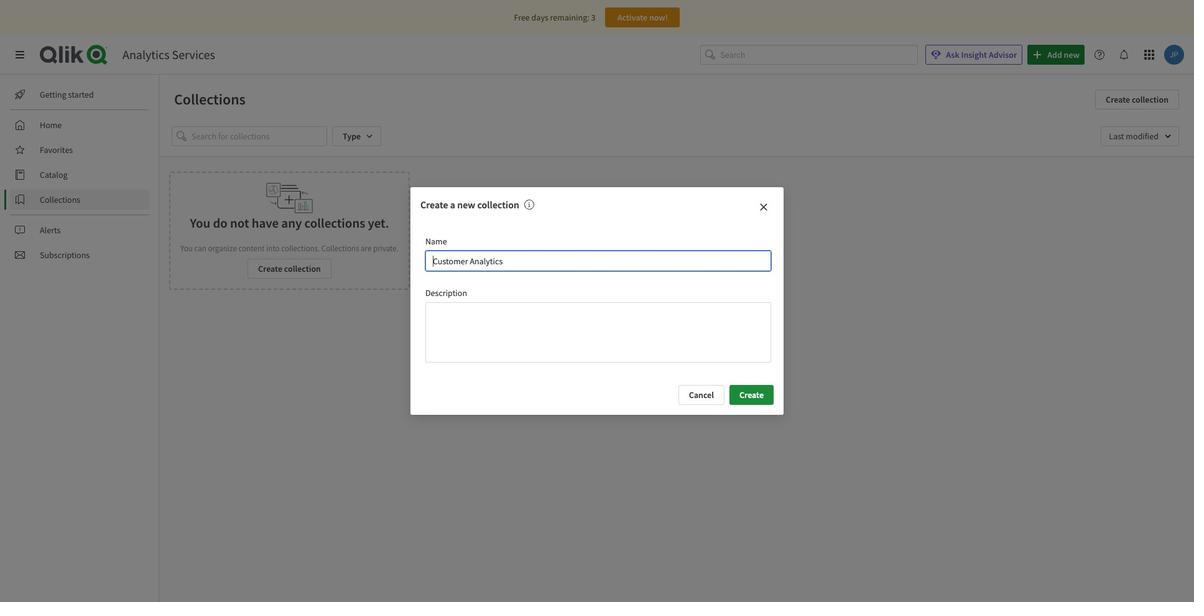 Task type: describe. For each thing, give the bounding box(es) containing it.
analytics
[[123, 47, 170, 62]]

2 horizontal spatial collection
[[1132, 94, 1169, 105]]

1 vertical spatial create collection button
[[248, 259, 332, 279]]

favorites link
[[10, 140, 149, 160]]

into
[[266, 243, 280, 254]]

have
[[252, 215, 279, 231]]

last modified image
[[1102, 126, 1180, 146]]

create collection for the bottom create collection button
[[258, 263, 321, 274]]

content
[[239, 243, 265, 254]]

you for you do not have any collections yet.
[[190, 215, 210, 231]]

home link
[[10, 115, 149, 135]]

alerts link
[[10, 220, 149, 240]]

now!
[[650, 12, 668, 23]]

create left a
[[421, 199, 448, 211]]

insight
[[962, 49, 988, 60]]

alerts
[[40, 225, 61, 236]]

can
[[194, 243, 206, 254]]

getting started
[[40, 89, 94, 100]]

free days remaining: 3
[[514, 12, 596, 23]]

you can organize content into collections. collections are private.
[[180, 243, 399, 254]]

description
[[426, 287, 467, 298]]

remaining:
[[550, 12, 590, 23]]

cancel
[[689, 389, 714, 400]]

getting started link
[[10, 85, 149, 105]]

yet.
[[368, 215, 389, 231]]

collections inside navigation pane element
[[40, 194, 80, 205]]

navigation pane element
[[0, 80, 159, 270]]

not
[[230, 215, 249, 231]]

create collection for the topmost create collection button
[[1106, 94, 1169, 105]]

catalog
[[40, 169, 68, 180]]

Description text field
[[426, 302, 772, 362]]

are
[[361, 243, 372, 254]]

Name text field
[[426, 251, 772, 271]]

0 vertical spatial create collection button
[[1096, 90, 1180, 110]]

do
[[213, 215, 228, 231]]

close image
[[759, 202, 769, 212]]

create collection element
[[169, 172, 410, 290]]

any
[[281, 215, 302, 231]]

analytics services element
[[123, 47, 215, 62]]

you do not have any collections yet.
[[190, 215, 389, 231]]

activate now! link
[[606, 7, 680, 27]]

ask
[[947, 49, 960, 60]]

create a new collection
[[421, 199, 520, 211]]

private.
[[373, 243, 399, 254]]

collections inside create collection element
[[322, 243, 359, 254]]



Task type: vqa. For each thing, say whether or not it's contained in the screenshot.
Create collection
yes



Task type: locate. For each thing, give the bounding box(es) containing it.
collections
[[305, 215, 365, 231]]

1 vertical spatial collections
[[40, 194, 80, 205]]

analytics services
[[123, 47, 215, 62]]

activate
[[618, 12, 648, 23]]

collections
[[174, 90, 246, 109], [40, 194, 80, 205], [322, 243, 359, 254]]

organize
[[208, 243, 237, 254]]

1 vertical spatial collection
[[478, 199, 520, 211]]

days
[[532, 12, 549, 23]]

cancel button
[[679, 385, 725, 405]]

collections down catalog
[[40, 194, 80, 205]]

create inside create collection element
[[258, 263, 283, 274]]

0 horizontal spatial create collection button
[[248, 259, 332, 279]]

collections left are
[[322, 243, 359, 254]]

create down into
[[258, 263, 283, 274]]

subscriptions
[[40, 250, 90, 261]]

collection
[[1132, 94, 1169, 105], [478, 199, 520, 211], [284, 263, 321, 274]]

Search for collections text field
[[192, 126, 327, 146]]

create inside create button
[[740, 389, 764, 400]]

2 vertical spatial collection
[[284, 263, 321, 274]]

new
[[457, 199, 476, 211]]

create collection button up last modified "image"
[[1096, 90, 1180, 110]]

you for you can organize content into collections. collections are private.
[[180, 243, 193, 254]]

ask insight advisor button
[[926, 45, 1023, 65]]

collections down services
[[174, 90, 246, 109]]

0 vertical spatial collections
[[174, 90, 246, 109]]

searchbar element
[[701, 45, 919, 65]]

0 vertical spatial you
[[190, 215, 210, 231]]

create a new collection dialog
[[411, 188, 784, 415]]

catalog link
[[10, 165, 149, 185]]

activate now!
[[618, 12, 668, 23]]

close sidebar menu image
[[15, 50, 25, 60]]

filters region
[[159, 116, 1195, 156]]

create collection button down you can organize content into collections. collections are private.
[[248, 259, 332, 279]]

ask insight advisor
[[947, 49, 1017, 60]]

you left do
[[190, 215, 210, 231]]

collection up last modified "image"
[[1132, 94, 1169, 105]]

2 horizontal spatial collections
[[322, 243, 359, 254]]

1 horizontal spatial create collection button
[[1096, 90, 1180, 110]]

favorites
[[40, 144, 73, 156]]

home
[[40, 119, 62, 131]]

collection right "new"
[[478, 199, 520, 211]]

1 vertical spatial you
[[180, 243, 193, 254]]

create right the cancel button
[[740, 389, 764, 400]]

1 vertical spatial create collection
[[258, 263, 321, 274]]

0 horizontal spatial collection
[[284, 263, 321, 274]]

you left the can
[[180, 243, 193, 254]]

create
[[1106, 94, 1131, 105], [421, 199, 448, 211], [258, 263, 283, 274], [740, 389, 764, 400]]

create up last modified "image"
[[1106, 94, 1131, 105]]

services
[[172, 47, 215, 62]]

subscriptions link
[[10, 245, 149, 265]]

free
[[514, 12, 530, 23]]

you
[[190, 215, 210, 231], [180, 243, 193, 254]]

name
[[426, 236, 447, 247]]

collection inside dialog
[[478, 199, 520, 211]]

create collection button
[[1096, 90, 1180, 110], [248, 259, 332, 279]]

create button
[[730, 385, 774, 405]]

create collection down you can organize content into collections. collections are private.
[[258, 263, 321, 274]]

started
[[68, 89, 94, 100]]

a
[[450, 199, 455, 211]]

0 horizontal spatial collections
[[40, 194, 80, 205]]

0 vertical spatial create collection
[[1106, 94, 1169, 105]]

1 horizontal spatial collections
[[174, 90, 246, 109]]

2 vertical spatial collections
[[322, 243, 359, 254]]

getting
[[40, 89, 66, 100]]

Search text field
[[721, 45, 919, 65]]

collections.
[[281, 243, 320, 254]]

1 horizontal spatial create collection
[[1106, 94, 1169, 105]]

create collection
[[1106, 94, 1169, 105], [258, 263, 321, 274]]

collection down collections.
[[284, 263, 321, 274]]

create collection up last modified "image"
[[1106, 94, 1169, 105]]

advisor
[[989, 49, 1017, 60]]

0 vertical spatial collection
[[1132, 94, 1169, 105]]

collections link
[[10, 190, 149, 210]]

1 horizontal spatial collection
[[478, 199, 520, 211]]

0 horizontal spatial create collection
[[258, 263, 321, 274]]

3
[[591, 12, 596, 23]]



